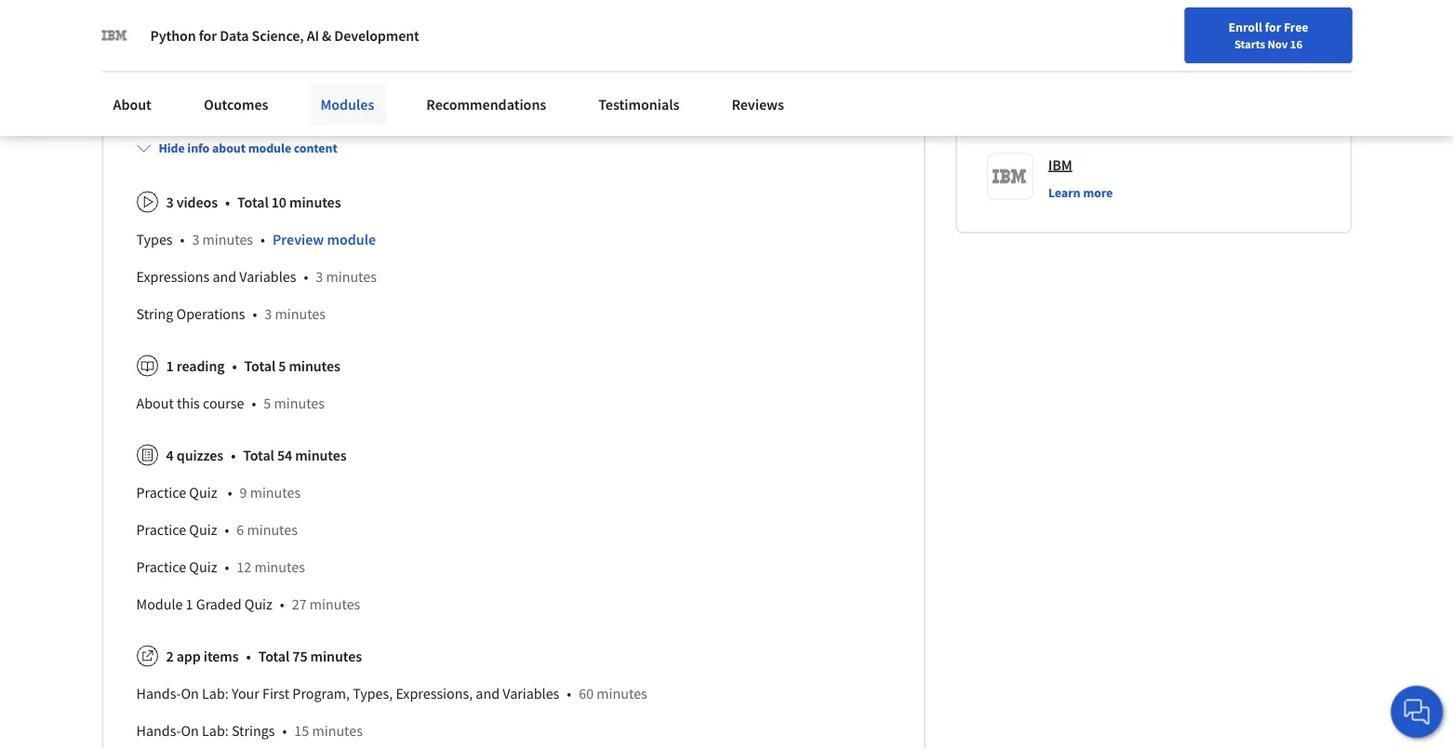 Task type: vqa. For each thing, say whether or not it's contained in the screenshot.
dynamics
no



Task type: describe. For each thing, give the bounding box(es) containing it.
reviews
[[732, 95, 784, 114]]

• left 6
[[225, 521, 229, 539]]

hide info about module content button
[[129, 132, 345, 165]]

0 vertical spatial 2
[[510, 97, 517, 115]]

first
[[262, 685, 289, 703]]

minutes right 54
[[295, 446, 347, 465]]

about for about
[[113, 95, 152, 114]]

ibm link
[[1048, 154, 1072, 177]]

minutes right 15
[[312, 722, 363, 740]]

data
[[220, 26, 249, 45]]

program,
[[292, 685, 350, 703]]

1 horizontal spatial and
[[476, 685, 500, 703]]

practice quiz • 6 minutes
[[136, 521, 298, 539]]

about
[[212, 140, 246, 157]]

module
[[136, 595, 183, 614]]

lab: for strings
[[202, 722, 229, 740]]

recommendations
[[426, 95, 546, 114]]

75
[[292, 647, 308, 666]]

course
[[203, 394, 244, 413]]

• left 9
[[228, 484, 232, 502]]

1 left graded
[[186, 595, 193, 614]]

0 vertical spatial quizzes
[[404, 97, 450, 115]]

reading inside hide info about module content region
[[177, 357, 225, 376]]

development
[[334, 26, 419, 45]]

0 vertical spatial reading
[[287, 97, 334, 115]]

quiz for 12
[[189, 558, 217, 577]]

info about module content element
[[129, 124, 891, 749]]

3 videos inside hide info about module content region
[[166, 193, 218, 212]]

python
[[150, 26, 196, 45]]

hide
[[159, 140, 185, 157]]

starts
[[1235, 36, 1265, 51]]

1,148,467
[[1124, 39, 1176, 56]]

preview
[[273, 230, 324, 249]]

preview module link
[[273, 230, 376, 249]]

3 right about link
[[166, 97, 173, 115]]

practice quiz • 9 minutes
[[136, 484, 301, 502]]

strings
[[232, 722, 275, 740]]

• left "12"
[[225, 558, 229, 577]]

1 horizontal spatial 4
[[394, 97, 401, 115]]

1 3 videos from the top
[[166, 97, 217, 115]]

info
[[187, 140, 210, 157]]

minutes down '• total 5 minutes'
[[274, 394, 325, 413]]

• up your
[[246, 647, 251, 666]]

module inside dropdown button
[[248, 140, 291, 157]]

types • 3 minutes • preview module
[[136, 230, 376, 249]]

what's included
[[136, 59, 237, 78]]

on for your
[[181, 685, 199, 703]]

more
[[1083, 185, 1113, 202]]

1 videos from the top
[[176, 97, 217, 115]]

outcomes link
[[193, 84, 280, 125]]

types,
[[353, 685, 393, 703]]

1 left plugin
[[641, 97, 649, 115]]

learn more
[[1048, 185, 1113, 202]]

• left 15
[[282, 722, 287, 740]]

• up practice quiz • 9 minutes
[[231, 446, 236, 465]]

1,148,467 learners
[[1124, 39, 1223, 56]]

• total 5 minutes
[[232, 357, 340, 376]]

python for data science, ai & development
[[150, 26, 419, 45]]

learners
[[1179, 39, 1223, 56]]

• total 54 minutes
[[231, 446, 347, 465]]

modules
[[320, 95, 374, 114]]

hands- for hands-on lab: your first program, types, expressions, and variables
[[136, 685, 181, 703]]

hands-on lab: your first program, types, expressions, and variables • 60 minutes
[[136, 685, 647, 703]]

coursera image
[[22, 15, 141, 45]]

learn
[[1048, 185, 1081, 202]]

1 right outcomes
[[277, 97, 284, 115]]

1 horizontal spatial app
[[520, 97, 544, 115]]

2 inside hide info about module content region
[[166, 647, 174, 666]]

recommendations link
[[415, 84, 558, 125]]

total for total 75 minutes
[[258, 647, 290, 666]]

module inside region
[[327, 230, 376, 249]]

expressions
[[136, 268, 210, 286]]

• down expressions and variables • 3 minutes
[[253, 305, 257, 324]]

0 vertical spatial 5
[[278, 357, 286, 376]]

free
[[1284, 19, 1309, 35]]

1 vertical spatial 5
[[264, 394, 271, 413]]

outcomes
[[204, 95, 268, 114]]

• left preview
[[261, 230, 265, 249]]

enroll
[[1229, 19, 1262, 35]]

1 plugin
[[641, 97, 691, 115]]

expressions and variables • 3 minutes
[[136, 268, 377, 286]]

0 vertical spatial items
[[547, 97, 582, 115]]

practice for practice quiz • 9 minutes
[[136, 484, 186, 502]]

minutes right 75
[[310, 647, 362, 666]]

minutes right "12"
[[254, 558, 305, 577]]

quiz right graded
[[244, 595, 272, 614]]



Task type: locate. For each thing, give the bounding box(es) containing it.
3
[[166, 97, 173, 115], [166, 193, 174, 212], [192, 230, 199, 249], [316, 268, 323, 286], [265, 305, 272, 324]]

quiz down practice quiz • 6 minutes
[[189, 558, 217, 577]]

1
[[277, 97, 284, 115], [641, 97, 649, 115], [166, 357, 174, 376], [186, 595, 193, 614]]

1 reading
[[277, 97, 334, 115], [166, 357, 225, 376]]

0 horizontal spatial and
[[213, 268, 236, 286]]

0 horizontal spatial variables
[[239, 268, 296, 286]]

10
[[271, 193, 287, 212]]

1 vertical spatial 2 app items
[[166, 647, 239, 666]]

string
[[136, 305, 173, 324]]

1 vertical spatial 4 quizzes
[[166, 446, 223, 465]]

0 vertical spatial variables
[[239, 268, 296, 286]]

2 vertical spatial practice
[[136, 558, 186, 577]]

0 vertical spatial 2 app items
[[510, 97, 582, 115]]

2 hands- from the top
[[136, 722, 181, 740]]

0 horizontal spatial reading
[[177, 357, 225, 376]]

practice up practice quiz • 6 minutes
[[136, 484, 186, 502]]

for inside enroll for free starts nov 16
[[1265, 19, 1281, 35]]

lab: left your
[[202, 685, 229, 703]]

2 3 videos from the top
[[166, 193, 218, 212]]

1 vertical spatial variables
[[503, 685, 560, 703]]

and right expressions,
[[476, 685, 500, 703]]

minutes right the 27
[[310, 595, 360, 614]]

total for total 5 minutes
[[244, 357, 276, 376]]

2 videos from the top
[[177, 193, 218, 212]]

15
[[294, 722, 309, 740]]

4 quizzes inside hide info about module content region
[[166, 446, 223, 465]]

• total 75 minutes
[[246, 647, 362, 666]]

quiz up practice quiz • 6 minutes
[[189, 484, 217, 502]]

1 vertical spatial module
[[327, 230, 376, 249]]

0 vertical spatial and
[[213, 268, 236, 286]]

1 horizontal spatial module
[[327, 230, 376, 249]]

2 app items inside hide info about module content region
[[166, 647, 239, 666]]

2 practice from the top
[[136, 521, 186, 539]]

0 vertical spatial 4 quizzes
[[394, 97, 450, 115]]

0 horizontal spatial 1 reading
[[166, 357, 225, 376]]

3 up types
[[166, 193, 174, 212]]

variables down types • 3 minutes • preview module at left top
[[239, 268, 296, 286]]

minutes up '• total 5 minutes'
[[275, 305, 326, 324]]

science,
[[252, 26, 304, 45]]

0 horizontal spatial 5
[[264, 394, 271, 413]]

0 vertical spatial about
[[113, 95, 152, 114]]

modules link
[[309, 84, 386, 125]]

about for about this course • 5 minutes
[[136, 394, 174, 413]]

60
[[579, 685, 594, 703]]

items left testimonials link
[[547, 97, 582, 115]]

module 1 graded quiz • 27 minutes
[[136, 595, 360, 614]]

4
[[394, 97, 401, 115], [166, 446, 174, 465]]

minutes down preview module link
[[326, 268, 377, 286]]

videos down info
[[177, 193, 218, 212]]

about link
[[102, 84, 163, 125]]

operations
[[176, 305, 245, 324]]

1 reading up content
[[277, 97, 334, 115]]

about down what's
[[113, 95, 152, 114]]

and up string operations • 3 minutes
[[213, 268, 236, 286]]

ibm image
[[102, 22, 128, 48]]

• right types
[[180, 230, 185, 249]]

expressions,
[[396, 685, 473, 703]]

learn more button
[[1048, 184, 1113, 203]]

0 horizontal spatial app
[[177, 647, 201, 666]]

quiz
[[189, 484, 217, 502], [189, 521, 217, 539], [189, 558, 217, 577], [244, 595, 272, 614]]

minutes right 60
[[597, 685, 647, 703]]

your
[[232, 685, 259, 703]]

practice down practice quiz • 9 minutes
[[136, 521, 186, 539]]

reading up this
[[177, 357, 225, 376]]

minutes right 6
[[247, 521, 298, 539]]

1 horizontal spatial 2
[[510, 97, 517, 115]]

total left 54
[[243, 446, 274, 465]]

• left the 27
[[280, 595, 284, 614]]

0 horizontal spatial 2 app items
[[166, 647, 239, 666]]

quizzes inside hide info about module content region
[[177, 446, 223, 465]]

for left 'data'
[[199, 26, 217, 45]]

3 videos up types
[[166, 193, 218, 212]]

module right about
[[248, 140, 291, 157]]

1 reading up this
[[166, 357, 225, 376]]

string operations • 3 minutes
[[136, 305, 326, 324]]

on
[[181, 685, 199, 703], [181, 722, 199, 740]]

1 on from the top
[[181, 685, 199, 703]]

reading up content
[[287, 97, 334, 115]]

3 practice from the top
[[136, 558, 186, 577]]

for for python
[[199, 26, 217, 45]]

1 horizontal spatial items
[[547, 97, 582, 115]]

ai
[[307, 26, 319, 45]]

3 right types
[[192, 230, 199, 249]]

None search field
[[265, 12, 675, 49]]

1 vertical spatial about
[[136, 394, 174, 413]]

items up your
[[204, 647, 239, 666]]

1 horizontal spatial for
[[1265, 19, 1281, 35]]

1 horizontal spatial quizzes
[[404, 97, 450, 115]]

• up types • 3 minutes • preview module at left top
[[225, 193, 230, 212]]

4 quizzes right modules link
[[394, 97, 450, 115]]

0 vertical spatial lab:
[[202, 685, 229, 703]]

• total 10 minutes
[[225, 193, 341, 212]]

0 vertical spatial module
[[248, 140, 291, 157]]

2
[[510, 97, 517, 115], [166, 647, 174, 666]]

4 right modules on the left of page
[[394, 97, 401, 115]]

hands-on lab: strings • 15 minutes
[[136, 722, 363, 740]]

0 vertical spatial practice
[[136, 484, 186, 502]]

1 horizontal spatial variables
[[503, 685, 560, 703]]

on for strings
[[181, 722, 199, 740]]

nov
[[1268, 36, 1288, 51]]

app
[[520, 97, 544, 115], [177, 647, 201, 666]]

testimonials link
[[587, 84, 691, 125]]

0 vertical spatial on
[[181, 685, 199, 703]]

0 vertical spatial app
[[520, 97, 544, 115]]

5
[[278, 357, 286, 376], [264, 394, 271, 413]]

plugin
[[652, 97, 691, 115]]

2 app items
[[510, 97, 582, 115], [166, 647, 239, 666]]

1 vertical spatial lab:
[[202, 722, 229, 740]]

1 horizontal spatial 5
[[278, 357, 286, 376]]

on left strings
[[181, 722, 199, 740]]

for
[[1265, 19, 1281, 35], [199, 26, 217, 45]]

quizzes
[[404, 97, 450, 115], [177, 446, 223, 465]]

practice for practice quiz • 6 minutes
[[136, 521, 186, 539]]

minutes up about this course • 5 minutes at the left of page
[[289, 357, 340, 376]]

quizzes right modules link
[[404, 97, 450, 115]]

3 videos
[[166, 97, 217, 115], [166, 193, 218, 212]]

hands- for hands-on lab: strings
[[136, 722, 181, 740]]

5 down '• total 5 minutes'
[[264, 394, 271, 413]]

on left your
[[181, 685, 199, 703]]

1 horizontal spatial 1 reading
[[277, 97, 334, 115]]

about left this
[[136, 394, 174, 413]]

about
[[113, 95, 152, 114], [136, 394, 174, 413]]

1 vertical spatial items
[[204, 647, 239, 666]]

items inside hide info about module content region
[[204, 647, 239, 666]]

total left '10'
[[237, 193, 269, 212]]

total left 75
[[258, 647, 290, 666]]

• down preview
[[304, 268, 308, 286]]

1 vertical spatial 1 reading
[[166, 357, 225, 376]]

graded
[[196, 595, 242, 614]]

enroll for free starts nov 16
[[1229, 19, 1309, 51]]

minutes up expressions and variables • 3 minutes
[[202, 230, 253, 249]]

videos
[[176, 97, 217, 115], [177, 193, 218, 212]]

0 vertical spatial 1 reading
[[277, 97, 334, 115]]

and
[[213, 268, 236, 286], [476, 685, 500, 703]]

0 horizontal spatial for
[[199, 26, 217, 45]]

total for total 54 minutes
[[243, 446, 274, 465]]

for for enroll
[[1265, 19, 1281, 35]]

0 vertical spatial videos
[[176, 97, 217, 115]]

1 vertical spatial app
[[177, 647, 201, 666]]

54
[[277, 446, 292, 465]]

hide info about module content region
[[136, 177, 891, 749]]

quiz for 6
[[189, 521, 217, 539]]

4 quizzes
[[394, 97, 450, 115], [166, 446, 223, 465]]

1 vertical spatial 2
[[166, 647, 174, 666]]

0 horizontal spatial 4
[[166, 446, 174, 465]]

3 videos down what's included on the left top of the page
[[166, 97, 217, 115]]

• right course
[[252, 394, 256, 413]]

1 vertical spatial and
[[476, 685, 500, 703]]

1 horizontal spatial 4 quizzes
[[394, 97, 450, 115]]

6
[[237, 521, 244, 539]]

1 vertical spatial on
[[181, 722, 199, 740]]

1 lab: from the top
[[202, 685, 229, 703]]

total up about this course • 5 minutes at the left of page
[[244, 357, 276, 376]]

types
[[136, 230, 173, 249]]

practice quiz • 12 minutes
[[136, 558, 305, 577]]

9
[[240, 484, 247, 502]]

reviews link
[[721, 84, 796, 125]]

1 vertical spatial 4
[[166, 446, 174, 465]]

1 horizontal spatial 2 app items
[[510, 97, 582, 115]]

2 lab: from the top
[[202, 722, 229, 740]]

4 up practice quiz • 9 minutes
[[166, 446, 174, 465]]

0 horizontal spatial items
[[204, 647, 239, 666]]

videos inside hide info about module content region
[[177, 193, 218, 212]]

lab:
[[202, 685, 229, 703], [202, 722, 229, 740]]

quiz for 9
[[189, 484, 217, 502]]

1 hands- from the top
[[136, 685, 181, 703]]

total
[[237, 193, 269, 212], [244, 357, 276, 376], [243, 446, 274, 465], [258, 647, 290, 666]]

testimonials
[[599, 95, 680, 114]]

0 vertical spatial hands-
[[136, 685, 181, 703]]

16
[[1290, 36, 1303, 51]]

1 vertical spatial quizzes
[[177, 446, 223, 465]]

quiz left 6
[[189, 521, 217, 539]]

4 quizzes up practice quiz • 9 minutes
[[166, 446, 223, 465]]

module right preview
[[327, 230, 376, 249]]

this
[[177, 394, 200, 413]]

minutes
[[289, 193, 341, 212], [202, 230, 253, 249], [326, 268, 377, 286], [275, 305, 326, 324], [289, 357, 340, 376], [274, 394, 325, 413], [295, 446, 347, 465], [250, 484, 301, 502], [247, 521, 298, 539], [254, 558, 305, 577], [310, 595, 360, 614], [310, 647, 362, 666], [597, 685, 647, 703], [312, 722, 363, 740]]

1 down string
[[166, 357, 174, 376]]

1 practice from the top
[[136, 484, 186, 502]]

included
[[182, 59, 237, 78]]

variables left 60
[[503, 685, 560, 703]]

hands-
[[136, 685, 181, 703], [136, 722, 181, 740]]

0 horizontal spatial quizzes
[[177, 446, 223, 465]]

for up nov
[[1265, 19, 1281, 35]]

minutes right 9
[[250, 484, 301, 502]]

0 vertical spatial 3 videos
[[166, 97, 217, 115]]

1 vertical spatial reading
[[177, 357, 225, 376]]

about this course • 5 minutes
[[136, 394, 325, 413]]

content
[[294, 140, 337, 157]]

0 horizontal spatial 2
[[166, 647, 174, 666]]

4 inside hide info about module content region
[[166, 446, 174, 465]]

5 up about this course • 5 minutes at the left of page
[[278, 357, 286, 376]]

about inside region
[[136, 394, 174, 413]]

27
[[292, 595, 307, 614]]

3 down preview module link
[[316, 268, 323, 286]]

• left 60
[[567, 685, 571, 703]]

lab: left strings
[[202, 722, 229, 740]]

practice for practice quiz • 12 minutes
[[136, 558, 186, 577]]

• up about this course • 5 minutes at the left of page
[[232, 357, 237, 376]]

3 down expressions and variables • 3 minutes
[[265, 305, 272, 324]]

1 horizontal spatial reading
[[287, 97, 334, 115]]

quizzes up practice quiz • 9 minutes
[[177, 446, 223, 465]]

minutes right '10'
[[289, 193, 341, 212]]

reading
[[287, 97, 334, 115], [177, 357, 225, 376]]

&
[[322, 26, 331, 45]]

1 reading inside hide info about module content region
[[166, 357, 225, 376]]

0 vertical spatial 4
[[394, 97, 401, 115]]

lab: for your
[[202, 685, 229, 703]]

app inside hide info about module content region
[[177, 647, 201, 666]]

hide info about module content
[[159, 140, 337, 157]]

12
[[237, 558, 251, 577]]

1 vertical spatial practice
[[136, 521, 186, 539]]

practice
[[136, 484, 186, 502], [136, 521, 186, 539], [136, 558, 186, 577]]

1 vertical spatial hands-
[[136, 722, 181, 740]]

menu item
[[1064, 19, 1184, 79]]

total for total 10 minutes
[[237, 193, 269, 212]]

chat with us image
[[1402, 697, 1432, 727]]

1 vertical spatial videos
[[177, 193, 218, 212]]

1 vertical spatial 3 videos
[[166, 193, 218, 212]]

0 horizontal spatial module
[[248, 140, 291, 157]]

module
[[248, 140, 291, 157], [327, 230, 376, 249]]

ibm
[[1048, 156, 1072, 175]]

items
[[547, 97, 582, 115], [204, 647, 239, 666]]

2 on from the top
[[181, 722, 199, 740]]

practice up module
[[136, 558, 186, 577]]

0 horizontal spatial 4 quizzes
[[166, 446, 223, 465]]

videos down what's included on the left top of the page
[[176, 97, 217, 115]]

what's
[[136, 59, 179, 78]]



